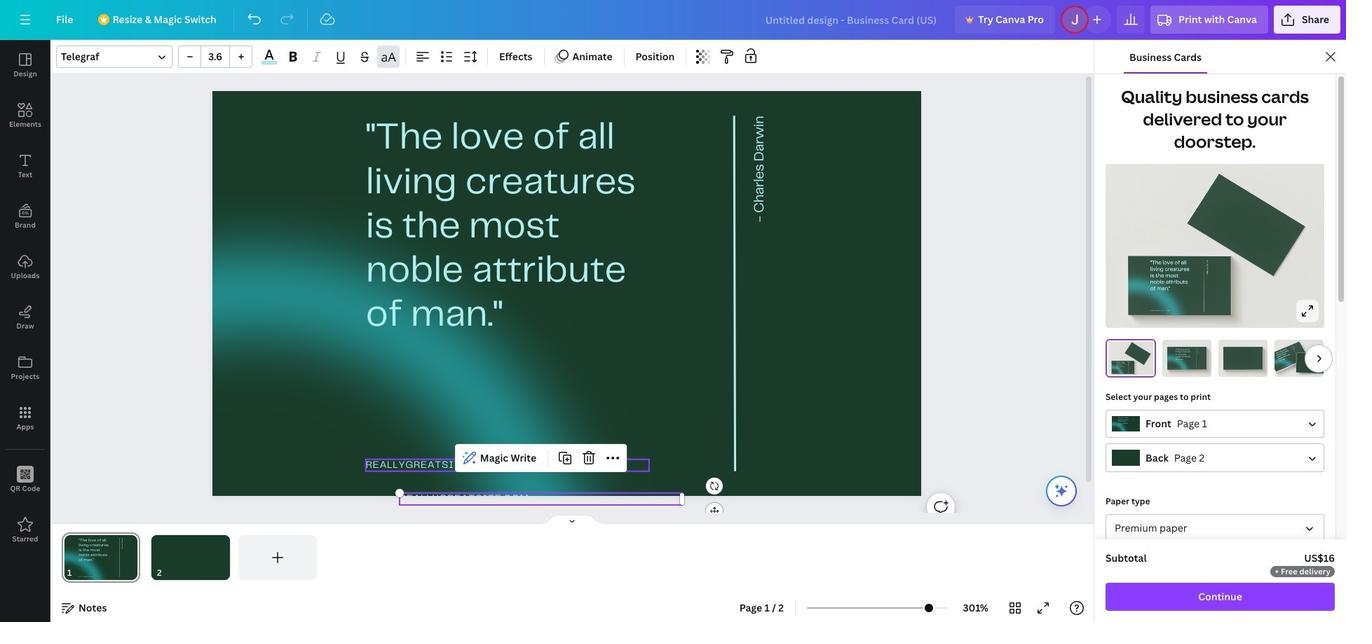 Task type: describe. For each thing, give the bounding box(es) containing it.
Design title text field
[[755, 6, 950, 34]]

canva assistant image
[[1054, 483, 1071, 500]]

Page title text field
[[78, 567, 83, 581]]

Zoom button
[[953, 598, 999, 620]]

hide pages image
[[539, 515, 606, 526]]

side panel tab list
[[0, 40, 51, 556]]

page 1 image
[[62, 536, 140, 581]]



Task type: vqa. For each thing, say whether or not it's contained in the screenshot.
Hide pages image
yes



Task type: locate. For each thing, give the bounding box(es) containing it.
None button
[[1106, 410, 1325, 439], [1106, 444, 1325, 473], [1106, 515, 1325, 543], [1106, 410, 1325, 439], [1106, 444, 1325, 473], [1106, 515, 1325, 543]]

main menu bar
[[0, 0, 1347, 40]]

– – number field
[[206, 50, 225, 63]]

group
[[178, 46, 253, 68]]

#b2edef image
[[262, 61, 277, 65]]



